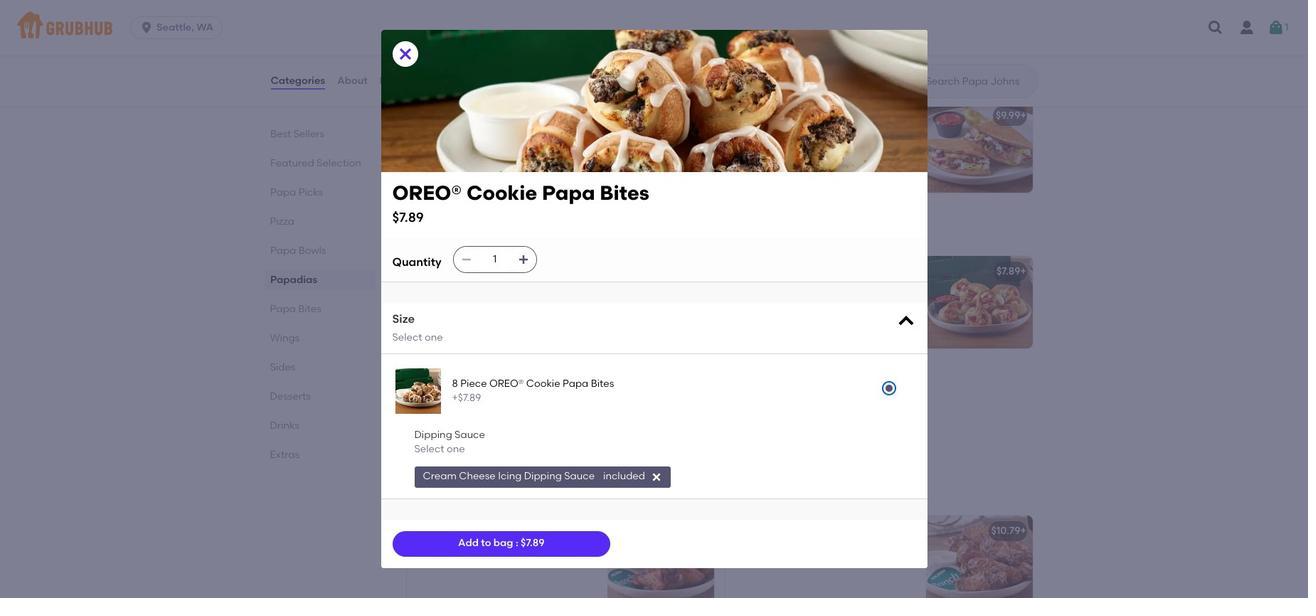 Task type: vqa. For each thing, say whether or not it's contained in the screenshot.
OREO® COOKIE PAPA BITES $7.89 at top left
yes



Task type: locate. For each thing, give the bounding box(es) containing it.
+$7.89
[[452, 392, 481, 404]]

svg image up reviews
[[397, 46, 414, 63]]

$7.89 for oreo® cookie papa bites
[[392, 209, 424, 226]]

sauce
[[455, 429, 485, 441], [564, 471, 595, 483]]

1 crusted from the left
[[467, 110, 506, 122]]

svg image
[[1207, 19, 1224, 36], [1268, 19, 1285, 36], [461, 254, 472, 266], [518, 254, 529, 266], [896, 312, 916, 332], [651, 471, 662, 483]]

oreo® up quantity at the top left
[[392, 181, 462, 205]]

papa inside 8 piece oreo® cookie papa bites +$7.89
[[563, 378, 589, 390]]

wings inside "button"
[[510, 525, 541, 537]]

wings up unsauced
[[404, 483, 451, 500]]

to
[[481, 538, 491, 550]]

0 vertical spatial cookie
[[467, 181, 537, 205]]

svg image left seattle,
[[140, 21, 154, 35]]

oreo® inside button
[[415, 266, 450, 278]]

1 horizontal spatial $7.89
[[521, 538, 545, 550]]

1 $9.99 from the left
[[677, 110, 702, 122]]

sauce inside dipping sauce select one
[[455, 429, 485, 441]]

1 vertical spatial select
[[414, 444, 444, 456]]

0 horizontal spatial $9.99 +
[[677, 110, 708, 122]]

papadias
[[270, 274, 317, 286]]

parmesan crusted italian papadia
[[734, 110, 903, 122]]

1 $9.99 + from the left
[[677, 110, 708, 122]]

0 horizontal spatial $9.99
[[677, 110, 702, 122]]

seattle, wa
[[157, 21, 213, 33]]

0 horizontal spatial parmesan
[[415, 110, 465, 122]]

papa bites up quantity at the top left
[[404, 223, 485, 241]]

1 horizontal spatial papa bites
[[404, 223, 485, 241]]

1 horizontal spatial $9.99 +
[[996, 110, 1027, 122]]

parmesan crusted meatball pepperoni papadia image
[[607, 101, 714, 193]]

oreo® cookie papa bites $7.89
[[392, 181, 649, 226]]

one up "jalapeño"
[[425, 331, 443, 343]]

oreo®
[[392, 181, 462, 205], [415, 266, 450, 278], [489, 378, 524, 390]]

0 horizontal spatial svg image
[[140, 21, 154, 35]]

$7.89
[[392, 209, 424, 226], [997, 266, 1021, 278], [521, 538, 545, 550]]

1 vertical spatial papa bites
[[270, 303, 321, 315]]

roasted
[[467, 525, 508, 537]]

bites
[[600, 181, 649, 205], [448, 223, 485, 241], [518, 266, 542, 278], [298, 303, 321, 315], [493, 370, 517, 382], [591, 378, 614, 390]]

pizza
[[270, 216, 294, 228]]

dipping sauce select one
[[414, 429, 485, 456]]

8
[[452, 378, 458, 390]]

cookie right piece
[[526, 378, 560, 390]]

oreo® inside the oreo® cookie papa bites $7.89
[[392, 181, 462, 205]]

parmesan crusted italian papadia image
[[926, 101, 1033, 193]]

add to bag : $7.89
[[458, 538, 545, 550]]

0 vertical spatial one
[[425, 331, 443, 343]]

2 vertical spatial $7.89
[[521, 538, 545, 550]]

$7.89 for add to bag
[[521, 538, 545, 550]]

jalapeño
[[415, 370, 462, 382]]

1 horizontal spatial papadia
[[861, 110, 903, 122]]

$9.99 + for parmesan crusted italian papadia
[[996, 110, 1027, 122]]

dipping right icing
[[524, 471, 562, 483]]

about button
[[337, 55, 368, 107]]

2 horizontal spatial wings
[[510, 525, 541, 537]]

0 vertical spatial oreo®
[[392, 181, 462, 205]]

1 vertical spatial oreo®
[[415, 266, 450, 278]]

papa inside the oreo® cookie papa bites $7.89
[[542, 181, 595, 205]]

crusted left meatball
[[467, 110, 506, 122]]

dipping up cream
[[414, 429, 452, 441]]

2 vertical spatial wings
[[510, 525, 541, 537]]

oreo® inside 8 piece oreo® cookie papa bites +$7.89
[[489, 378, 524, 390]]

papadia
[[608, 110, 650, 122], [861, 110, 903, 122]]

wings up sides
[[270, 332, 300, 344]]

0 vertical spatial sauce
[[455, 429, 485, 441]]

Input item quantity number field
[[479, 247, 511, 273]]

$7.89 inside the oreo® cookie papa bites $7.89
[[392, 209, 424, 226]]

+ for parmesan crusted italian papadia image
[[1021, 110, 1027, 122]]

$10.79 +
[[992, 525, 1027, 537]]

$9.99
[[677, 110, 702, 122], [996, 110, 1021, 122]]

2 parmesan from the left
[[734, 110, 784, 122]]

best sellers
[[270, 128, 324, 140]]

reviews
[[380, 75, 419, 87]]

dipping
[[414, 429, 452, 441], [524, 471, 562, 483]]

wings
[[270, 332, 300, 344], [404, 483, 451, 500], [510, 525, 541, 537]]

1 vertical spatial cookie
[[452, 266, 487, 278]]

crusted for italian
[[786, 110, 825, 122]]

1 vertical spatial svg image
[[397, 46, 414, 63]]

1 horizontal spatial $9.99
[[996, 110, 1021, 122]]

select up cream
[[414, 444, 444, 456]]

0 horizontal spatial $7.89
[[392, 209, 424, 226]]

1 vertical spatial dipping
[[524, 471, 562, 483]]

papa
[[542, 181, 595, 205], [270, 186, 296, 199], [404, 223, 444, 241], [270, 245, 296, 257], [489, 266, 516, 278], [270, 303, 296, 315], [464, 370, 491, 382], [563, 378, 589, 390]]

best
[[270, 128, 291, 140]]

oreo® right piece
[[489, 378, 524, 390]]

1 vertical spatial one
[[447, 444, 465, 456]]

seattle,
[[157, 21, 194, 33]]

8 piece oreo® cookie papa bites image
[[395, 369, 441, 414]]

crusted left italian at the right
[[786, 110, 825, 122]]

sellers
[[293, 128, 324, 140]]

0 vertical spatial papa bites
[[404, 223, 485, 241]]

select inside size select one
[[392, 331, 422, 343]]

0 horizontal spatial wings
[[270, 332, 300, 344]]

+
[[702, 110, 708, 122], [1021, 110, 1027, 122], [1021, 266, 1027, 278], [1021, 525, 1027, 537]]

:
[[516, 538, 518, 550]]

2 $9.99 from the left
[[996, 110, 1021, 122]]

1 parmesan from the left
[[415, 110, 465, 122]]

+ for parmesan crusted meatball pepperoni papadia image
[[702, 110, 708, 122]]

1 vertical spatial wings
[[404, 483, 451, 500]]

0 vertical spatial svg image
[[140, 21, 154, 35]]

main navigation navigation
[[0, 0, 1308, 55]]

0 vertical spatial select
[[392, 331, 422, 343]]

0 horizontal spatial one
[[425, 331, 443, 343]]

one inside size select one
[[425, 331, 443, 343]]

8 piece oreo® cookie papa bites +$7.89
[[452, 378, 614, 404]]

jalapeño papa bites button
[[407, 361, 714, 453]]

0 horizontal spatial dipping
[[414, 429, 452, 441]]

cookie up input item quantity number field
[[467, 181, 537, 205]]

2 $9.99 + from the left
[[996, 110, 1027, 122]]

wings up :
[[510, 525, 541, 537]]

2 vertical spatial cookie
[[526, 378, 560, 390]]

sauce down the +$7.89
[[455, 429, 485, 441]]

1
[[1285, 21, 1289, 33]]

cream
[[423, 471, 457, 483]]

0 vertical spatial $7.89
[[392, 209, 424, 226]]

0 vertical spatial dipping
[[414, 429, 452, 441]]

papa bites down papadias
[[270, 303, 321, 315]]

search icon image
[[903, 73, 920, 90]]

parmesan crusted grilled buffalo chicken papadia image
[[926, 0, 1033, 88]]

1 vertical spatial $7.89
[[997, 266, 1021, 278]]

Search Papa Johns search field
[[925, 75, 1033, 88]]

papadia right pepperoni
[[608, 110, 650, 122]]

$7.89 +
[[997, 266, 1027, 278]]

sauce left included
[[564, 471, 595, 483]]

size select one
[[392, 313, 443, 343]]

0 horizontal spatial crusted
[[467, 110, 506, 122]]

svg image
[[140, 21, 154, 35], [397, 46, 414, 63]]

one
[[425, 331, 443, 343], [447, 444, 465, 456]]

2 vertical spatial oreo®
[[489, 378, 524, 390]]

+ for chicken parmesan papa bites image
[[1021, 266, 1027, 278]]

unsauced
[[415, 525, 465, 537]]

one up cream
[[447, 444, 465, 456]]

quantity
[[392, 255, 442, 269]]

cookie inside button
[[452, 266, 487, 278]]

unsauced roasted wings image
[[607, 516, 714, 598]]

$9.99 +
[[677, 110, 708, 122], [996, 110, 1027, 122]]

piece
[[460, 378, 487, 390]]

0 horizontal spatial papadia
[[608, 110, 650, 122]]

icing
[[498, 471, 522, 483]]

1 horizontal spatial one
[[447, 444, 465, 456]]

2 crusted from the left
[[786, 110, 825, 122]]

papa bites
[[404, 223, 485, 241], [270, 303, 321, 315]]

oreo® for oreo® cookie papa bites
[[415, 266, 450, 278]]

cookie inside the oreo® cookie papa bites $7.89
[[467, 181, 537, 205]]

jalapeño papa bites
[[415, 370, 517, 382]]

select
[[392, 331, 422, 343], [414, 444, 444, 456]]

crusted
[[467, 110, 506, 122], [786, 110, 825, 122]]

oreo® up size select one
[[415, 266, 450, 278]]

unsauced roasted wings button
[[407, 516, 714, 598]]

0 horizontal spatial sauce
[[455, 429, 485, 441]]

1 vertical spatial sauce
[[564, 471, 595, 483]]

$9.99 + for parmesan crusted meatball pepperoni papadia
[[677, 110, 708, 122]]

cookie right quantity at the top left
[[452, 266, 487, 278]]

1 horizontal spatial parmesan
[[734, 110, 784, 122]]

1 horizontal spatial crusted
[[786, 110, 825, 122]]

desserts
[[270, 391, 311, 403]]

papadia right italian at the right
[[861, 110, 903, 122]]

cookie
[[467, 181, 537, 205], [452, 266, 487, 278], [526, 378, 560, 390]]

categories button
[[270, 55, 326, 107]]

cream cheese icing dipping sauce
[[423, 471, 595, 483]]

parmesan
[[415, 110, 465, 122], [734, 110, 784, 122]]

select down the size
[[392, 331, 422, 343]]



Task type: describe. For each thing, give the bounding box(es) containing it.
parmesan for parmesan crusted italian papadia
[[734, 110, 784, 122]]

parmesan crusted meatball pepperoni papadia
[[415, 110, 650, 122]]

unsauced roasted wings
[[415, 525, 541, 537]]

size
[[392, 313, 415, 326]]

1 horizontal spatial dipping
[[524, 471, 562, 483]]

cookie for oreo® cookie papa bites $7.89
[[467, 181, 537, 205]]

add
[[458, 538, 479, 550]]

crusted for meatball
[[467, 110, 506, 122]]

$9.99 for parmesan crusted italian papadia
[[996, 110, 1021, 122]]

oreo® for oreo® cookie papa bites $7.89
[[392, 181, 462, 205]]

0 horizontal spatial papa bites
[[270, 303, 321, 315]]

featured
[[270, 157, 314, 169]]

jalapeño papa bites image
[[607, 361, 714, 453]]

select inside dipping sauce select one
[[414, 444, 444, 456]]

+ for garlic parmesan wings image
[[1021, 525, 1027, 537]]

1 papadia from the left
[[608, 110, 650, 122]]

meatball
[[509, 110, 553, 122]]

oreo® cookie papa bites
[[415, 266, 542, 278]]

chicken parmesan papa bites image
[[926, 256, 1033, 349]]

svg image inside seattle, wa button
[[140, 21, 154, 35]]

dipping inside dipping sauce select one
[[414, 429, 452, 441]]

italian
[[828, 110, 859, 122]]

sides
[[270, 361, 296, 374]]

drinks
[[270, 420, 299, 432]]

bag
[[494, 538, 513, 550]]

picks
[[298, 186, 323, 199]]

featured selection
[[270, 157, 361, 169]]

categories
[[271, 75, 325, 87]]

1 horizontal spatial svg image
[[397, 46, 414, 63]]

$10.79
[[992, 525, 1021, 537]]

oreo® cookie papa bites button
[[407, 256, 714, 349]]

papa bowls
[[270, 245, 326, 257]]

bites inside 8 piece oreo® cookie papa bites +$7.89
[[591, 378, 614, 390]]

parmesan crusted bbq chicken & bacon papadia image
[[607, 0, 714, 88]]

0 vertical spatial wings
[[270, 332, 300, 344]]

1 button
[[1268, 15, 1289, 41]]

$9.99 for parmesan crusted meatball pepperoni papadia
[[677, 110, 702, 122]]

one inside dipping sauce select one
[[447, 444, 465, 456]]

selection
[[316, 157, 361, 169]]

parmesan for parmesan crusted meatball pepperoni papadia
[[415, 110, 465, 122]]

extras
[[270, 449, 300, 461]]

oreo® cookie papa bites image
[[607, 256, 714, 349]]

1 horizontal spatial sauce
[[564, 471, 595, 483]]

bowls
[[298, 245, 326, 257]]

bites inside the oreo® cookie papa bites $7.89
[[600, 181, 649, 205]]

papa picks
[[270, 186, 323, 199]]

included
[[603, 471, 645, 483]]

seattle, wa button
[[130, 16, 228, 39]]

2 horizontal spatial $7.89
[[997, 266, 1021, 278]]

reviews button
[[379, 55, 420, 107]]

svg image inside 1 button
[[1268, 19, 1285, 36]]

wa
[[197, 21, 213, 33]]

cheese
[[459, 471, 496, 483]]

1 horizontal spatial wings
[[404, 483, 451, 500]]

cookie inside 8 piece oreo® cookie papa bites +$7.89
[[526, 378, 560, 390]]

cookie for oreo® cookie papa bites
[[452, 266, 487, 278]]

2 papadia from the left
[[861, 110, 903, 122]]

garlic parmesan wings image
[[926, 516, 1033, 598]]

about
[[337, 75, 368, 87]]

pepperoni
[[555, 110, 605, 122]]



